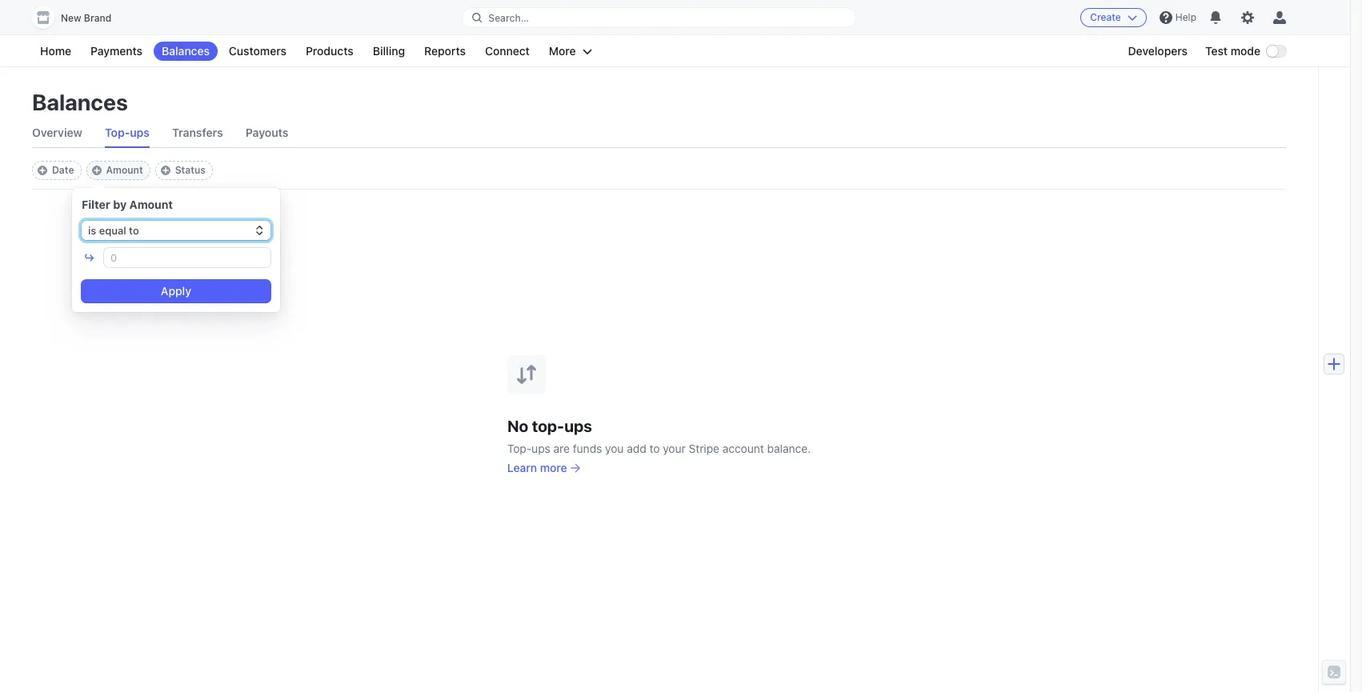 Task type: locate. For each thing, give the bounding box(es) containing it.
ups up funds
[[564, 417, 592, 435]]

more button
[[541, 42, 600, 61]]

no top-ups
[[507, 417, 592, 435]]

ups left transfers
[[130, 126, 150, 139]]

help button
[[1153, 5, 1203, 30]]

account
[[723, 441, 764, 455]]

create
[[1090, 11, 1121, 23]]

ups up learn more
[[532, 441, 551, 455]]

balances
[[162, 44, 210, 58], [32, 89, 128, 115]]

more
[[540, 461, 567, 474]]

1 horizontal spatial balances
[[162, 44, 210, 58]]

top- inside top-ups link
[[105, 126, 130, 139]]

balances up overview
[[32, 89, 128, 115]]

1 horizontal spatial top-
[[507, 441, 532, 455]]

reports
[[424, 44, 466, 58]]

amount right add amount icon
[[106, 164, 143, 176]]

0 vertical spatial top-
[[105, 126, 130, 139]]

transfers link
[[172, 118, 223, 147]]

stripe
[[689, 441, 720, 455]]

top-ups link
[[105, 118, 150, 147]]

1 horizontal spatial ups
[[532, 441, 551, 455]]

connect
[[485, 44, 530, 58]]

0 vertical spatial balances
[[162, 44, 210, 58]]

funds
[[573, 441, 602, 455]]

0 number field
[[104, 248, 271, 267]]

Search… search field
[[463, 8, 855, 28]]

balances right payments
[[162, 44, 210, 58]]

reports link
[[416, 42, 474, 61]]

mode
[[1231, 44, 1261, 58]]

top-
[[532, 417, 564, 435]]

learn
[[507, 461, 537, 474]]

new
[[61, 12, 81, 24]]

0 horizontal spatial top-
[[105, 126, 130, 139]]

by
[[113, 198, 127, 211]]

Search… text field
[[463, 8, 855, 28]]

you
[[605, 441, 624, 455]]

new brand
[[61, 12, 111, 24]]

overview link
[[32, 118, 82, 147]]

billing link
[[365, 42, 413, 61]]

tab list
[[32, 118, 1286, 148]]

learn more link
[[507, 460, 580, 476]]

ups inside 'tab list'
[[130, 126, 150, 139]]

top- right overview
[[105, 126, 130, 139]]

1 vertical spatial top-
[[507, 441, 532, 455]]

search…
[[488, 12, 529, 24]]

0 horizontal spatial ups
[[130, 126, 150, 139]]

tab list containing overview
[[32, 118, 1286, 148]]

ups
[[130, 126, 150, 139], [564, 417, 592, 435], [532, 441, 551, 455]]

connect link
[[477, 42, 538, 61]]

customers
[[229, 44, 287, 58]]

test mode
[[1205, 44, 1261, 58]]

create button
[[1081, 8, 1147, 27]]

toolbar containing date
[[32, 161, 213, 180]]

apply
[[161, 284, 191, 298]]

2 vertical spatial ups
[[532, 441, 551, 455]]

toolbar
[[32, 161, 213, 180]]

your
[[663, 441, 686, 455]]

amount right by
[[129, 198, 173, 211]]

transfers
[[172, 126, 223, 139]]

top-
[[105, 126, 130, 139], [507, 441, 532, 455]]

1 vertical spatial amount
[[129, 198, 173, 211]]

amount
[[106, 164, 143, 176], [129, 198, 173, 211]]

1 vertical spatial balances
[[32, 89, 128, 115]]

ups for top-ups
[[130, 126, 150, 139]]

help
[[1176, 11, 1197, 23]]

products
[[306, 44, 354, 58]]

products link
[[298, 42, 362, 61]]

customers link
[[221, 42, 295, 61]]

top- up the learn
[[507, 441, 532, 455]]

0 vertical spatial amount
[[106, 164, 143, 176]]

0 vertical spatial ups
[[130, 126, 150, 139]]

date
[[52, 164, 74, 176]]

top-ups are funds you add to your stripe account balance.
[[507, 441, 811, 455]]

1 vertical spatial ups
[[564, 417, 592, 435]]



Task type: describe. For each thing, give the bounding box(es) containing it.
are
[[554, 441, 570, 455]]

0 horizontal spatial balances
[[32, 89, 128, 115]]

top- for top-ups
[[105, 126, 130, 139]]

billing
[[373, 44, 405, 58]]

payments link
[[83, 42, 151, 61]]

top-ups
[[105, 126, 150, 139]]

to
[[649, 441, 660, 455]]

top- for top-ups are funds you add to your stripe account balance.
[[507, 441, 532, 455]]

filter by amount
[[82, 198, 173, 211]]

2 horizontal spatial ups
[[564, 417, 592, 435]]

no
[[507, 417, 528, 435]]

apply button
[[82, 280, 271, 303]]

status
[[175, 164, 206, 176]]

payouts link
[[245, 118, 289, 147]]

add
[[627, 441, 646, 455]]

balances link
[[154, 42, 218, 61]]

ups for top-ups are funds you add to your stripe account balance.
[[532, 441, 551, 455]]

add date image
[[38, 166, 47, 175]]

payments
[[91, 44, 143, 58]]

new brand button
[[32, 6, 127, 29]]

payouts
[[245, 126, 289, 139]]

home
[[40, 44, 71, 58]]

developers link
[[1120, 42, 1196, 61]]

more
[[549, 44, 576, 58]]

balance.
[[767, 441, 811, 455]]

add status image
[[161, 166, 170, 175]]

overview
[[32, 126, 82, 139]]

developers
[[1128, 44, 1188, 58]]

brand
[[84, 12, 111, 24]]

filter
[[82, 198, 110, 211]]

learn more
[[507, 461, 567, 474]]

test
[[1205, 44, 1228, 58]]

home link
[[32, 42, 79, 61]]

add amount image
[[92, 166, 101, 175]]



Task type: vqa. For each thing, say whether or not it's contained in the screenshot.
page
no



